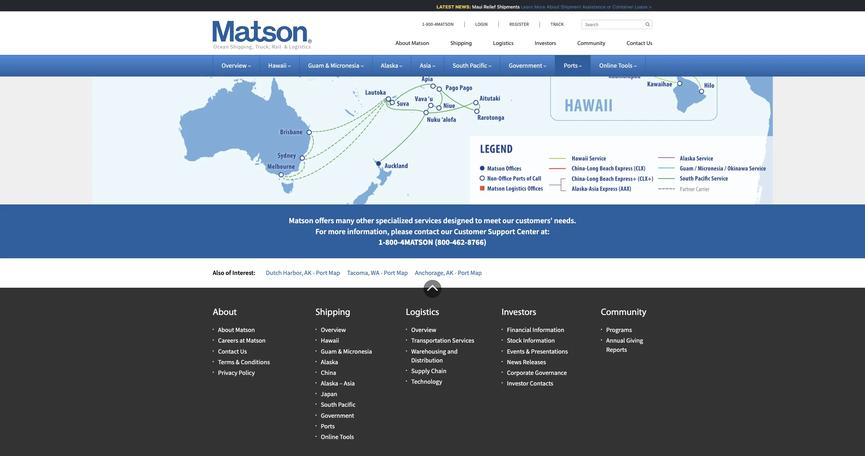 Task type: vqa. For each thing, say whether or not it's contained in the screenshot.
Matson's to the bottom
no



Task type: describe. For each thing, give the bounding box(es) containing it.
other
[[356, 216, 374, 226]]

1 vertical spatial ports link
[[321, 423, 335, 431]]

guam inside 'overview hawaii guam & micronesia alaska china alaska – asia japan south pacific government ports online tools'
[[321, 348, 337, 356]]

hawaii link for guam & micronesia link for china link
[[321, 337, 339, 345]]

(800-
[[435, 238, 453, 247]]

>
[[646, 4, 648, 10]]

support
[[488, 227, 516, 237]]

ports inside 'overview hawaii guam & micronesia alaska china alaska – asia japan south pacific government ports online tools'
[[321, 423, 335, 431]]

contacts
[[530, 380, 554, 388]]

privacy
[[218, 369, 238, 377]]

apia image
[[428, 82, 435, 89]]

annual giving reports link
[[607, 337, 644, 354]]

0 horizontal spatial online tools link
[[321, 433, 354, 441]]

hawaii service image
[[570, 137, 612, 148]]

online tools
[[600, 61, 633, 70]]

0 horizontal spatial government link
[[321, 412, 354, 420]]

nuku alofa image
[[425, 109, 432, 116]]

map for tacoma,
[[397, 269, 408, 277]]

hawaii link for guam & micronesia link corresponding to asia link
[[269, 61, 291, 70]]

register link
[[499, 21, 540, 27]]

technology link
[[412, 378, 443, 386]]

latest news: maui relief shipments learn more about shipment assistance or container loans >
[[433, 4, 648, 10]]

releases
[[523, 358, 546, 366]]

lautoka image
[[383, 95, 390, 102]]

customer
[[454, 227, 487, 237]]

information,
[[348, 227, 390, 237]]

about matson link for shipping 'link'
[[396, 37, 440, 52]]

overview link for shipping
[[321, 326, 346, 334]]

1 horizontal spatial asia
[[420, 61, 431, 70]]

conditions
[[241, 358, 270, 366]]

to
[[476, 216, 483, 226]]

south inside 'overview hawaii guam & micronesia alaska china alaska – asia japan south pacific government ports online tools'
[[321, 401, 337, 409]]

chain
[[431, 367, 447, 375]]

0 vertical spatial tools
[[619, 61, 633, 70]]

vava'u image
[[428, 101, 435, 109]]

462-
[[453, 238, 468, 247]]

warehousing
[[412, 348, 446, 356]]

offers
[[315, 216, 334, 226]]

1 horizontal spatial south pacific link
[[453, 61, 492, 70]]

1- inside matson offers many other specialized services designed to meet our customers' needs. for more information, please contact our customer support center at: 1-800-4matson (800-462-8766)
[[379, 238, 386, 247]]

2 ak from the left
[[447, 269, 454, 277]]

about for about
[[213, 308, 237, 318]]

1 vertical spatial investors
[[502, 308, 537, 318]]

at:
[[541, 227, 550, 237]]

matson right at
[[246, 337, 266, 345]]

1 vertical spatial information
[[524, 337, 555, 345]]

wa
[[371, 269, 380, 277]]

china-long beach express (clx) image
[[570, 148, 648, 159]]

sydey image
[[300, 154, 307, 161]]

papeete image
[[510, 100, 517, 107]]

guam / micronesia image
[[677, 148, 724, 159]]

0 horizontal spatial shipping
[[316, 308, 351, 318]]

overview for overview
[[222, 61, 247, 70]]

programs link
[[607, 326, 633, 334]]

Search search field
[[582, 20, 653, 29]]

0 vertical spatial contact us link
[[617, 37, 653, 52]]

hilo image
[[699, 88, 707, 95]]

harbor,
[[283, 269, 303, 277]]

matson_routemap.jpg image
[[92, 0, 774, 205]]

investor
[[507, 380, 529, 388]]

kahului image
[[665, 53, 672, 60]]

0 vertical spatial pacific
[[470, 61, 488, 70]]

0 vertical spatial government link
[[509, 61, 547, 70]]

1 horizontal spatial government
[[509, 61, 543, 70]]

–
[[340, 380, 343, 388]]

about for about matson
[[396, 41, 411, 46]]

0 vertical spatial information
[[533, 326, 565, 334]]

1 horizontal spatial online
[[600, 61, 617, 70]]

specialized
[[376, 216, 413, 226]]

blue matson logo with ocean, shipping, truck, rail and logistics written beneath it. image
[[213, 21, 312, 50]]

0 horizontal spatial south pacific link
[[321, 401, 356, 409]]

register
[[510, 21, 529, 27]]

china link
[[321, 369, 337, 377]]

- for tacoma, wa - port map
[[381, 269, 383, 277]]

designed
[[443, 216, 474, 226]]

0 horizontal spatial overview link
[[222, 61, 251, 70]]

contact inside top menu navigation
[[627, 41, 646, 46]]

shipping link
[[440, 37, 483, 52]]

or
[[604, 4, 608, 10]]

of
[[226, 269, 231, 277]]

niue image
[[438, 105, 445, 112]]

0 horizontal spatial logistics
[[406, 308, 440, 318]]

interest:
[[233, 269, 256, 277]]

alaska link for china link
[[321, 358, 338, 366]]

governance
[[535, 369, 567, 377]]

1 horizontal spatial 800-
[[426, 21, 435, 27]]

financial
[[507, 326, 532, 334]]

yap image
[[279, 7, 286, 14]]

maui
[[469, 4, 479, 10]]

loans
[[632, 4, 644, 10]]

about for about matson careers at matson contact us terms & conditions privacy policy
[[218, 326, 234, 334]]

1-800-4matson
[[422, 21, 454, 27]]

logistics link
[[483, 37, 525, 52]]

latest
[[433, 4, 451, 10]]

1 vertical spatial alaska
[[321, 358, 338, 366]]

services
[[415, 216, 442, 226]]

shipments
[[494, 4, 516, 10]]

overview link for logistics
[[412, 326, 437, 334]]

meet
[[484, 216, 501, 226]]

- for anchorage, ak - port map
[[455, 269, 457, 277]]

giving
[[627, 337, 644, 345]]

1 - from the left
[[313, 269, 315, 277]]

1 horizontal spatial 4matson
[[435, 21, 454, 27]]

at
[[240, 337, 245, 345]]

customers'
[[516, 216, 553, 226]]

us inside about matson careers at matson contact us terms & conditions privacy policy
[[240, 348, 247, 356]]

programs
[[607, 326, 633, 334]]

relief
[[480, 4, 492, 10]]

map for anchorage,
[[471, 269, 482, 277]]

japan link
[[321, 390, 338, 399]]

about matson
[[396, 41, 430, 46]]

0 vertical spatial alaska
[[381, 61, 399, 70]]

1-800-4matson link
[[422, 21, 465, 27]]

contact us
[[627, 41, 653, 46]]

investors link
[[525, 37, 567, 52]]

2 vertical spatial alaska
[[321, 380, 338, 388]]

corporate
[[507, 369, 534, 377]]

warehousing and distribution link
[[412, 348, 458, 365]]

micronesia inside 'overview hawaii guam & micronesia alaska china alaska – asia japan south pacific government ports online tools'
[[344, 348, 372, 356]]

supply chain link
[[412, 367, 447, 375]]

0 vertical spatial 1-
[[422, 21, 426, 27]]

center
[[517, 227, 540, 237]]

0 vertical spatial south
[[453, 61, 469, 70]]

china-california express (ccx) image
[[570, 159, 652, 170]]

overview transportation services warehousing and distribution supply chain technology
[[412, 326, 475, 386]]

presentations
[[532, 348, 568, 356]]

careers
[[218, 337, 238, 345]]

terms
[[218, 358, 235, 366]]

learn
[[518, 4, 530, 10]]

& inside about matson careers at matson contact us terms & conditions privacy policy
[[236, 358, 240, 366]]

anchorage, ak - port map link
[[415, 269, 482, 277]]

contact inside about matson careers at matson contact us terms & conditions privacy policy
[[218, 348, 239, 356]]

0 vertical spatial ports link
[[564, 61, 582, 70]]

stock information link
[[507, 337, 555, 345]]

tacoma, wa - port map
[[347, 269, 408, 277]]

financial information link
[[507, 326, 565, 334]]

shipping inside shipping 'link'
[[451, 41, 472, 46]]

0 vertical spatial online tools link
[[600, 61, 637, 70]]

china
[[321, 369, 337, 377]]

1 vertical spatial contact us link
[[218, 348, 247, 356]]

contact
[[415, 227, 440, 237]]

events & presentations link
[[507, 348, 568, 356]]

shipment
[[557, 4, 578, 10]]

stock
[[507, 337, 522, 345]]

tacoma,
[[347, 269, 370, 277]]

many
[[336, 216, 355, 226]]

please
[[391, 227, 413, 237]]



Task type: locate. For each thing, give the bounding box(es) containing it.
overview inside 'overview hawaii guam & micronesia alaska china alaska – asia japan south pacific government ports online tools'
[[321, 326, 346, 334]]

alaska link up china link
[[321, 358, 338, 366]]

alaska down about matson
[[381, 61, 399, 70]]

1- up about matson
[[422, 21, 426, 27]]

1 vertical spatial 4matson
[[401, 238, 434, 247]]

1 vertical spatial 1-
[[379, 238, 386, 247]]

- right the harbor,
[[313, 269, 315, 277]]

micronesia
[[331, 61, 360, 70], [344, 348, 372, 356]]

investors down track link
[[535, 41, 557, 46]]

south down japan
[[321, 401, 337, 409]]

& inside 'overview hawaii guam & micronesia alaska china alaska – asia japan south pacific government ports online tools'
[[338, 348, 342, 356]]

hawaii link down blue matson logo with ocean, shipping, truck, rail and logistics written beneath it.
[[269, 61, 291, 70]]

None search field
[[582, 20, 653, 29]]

investor contacts link
[[507, 380, 554, 388]]

logistics inside top menu navigation
[[494, 41, 514, 46]]

south down shipping 'link'
[[453, 61, 469, 70]]

0 vertical spatial micronesia
[[331, 61, 360, 70]]

information up events & presentations link
[[524, 337, 555, 345]]

4matson down 'contact'
[[401, 238, 434, 247]]

4matson
[[435, 21, 454, 27], [401, 238, 434, 247]]

1 horizontal spatial pacific
[[470, 61, 488, 70]]

ports link
[[564, 61, 582, 70], [321, 423, 335, 431]]

asia right –
[[344, 380, 355, 388]]

community down nawiliwili icon
[[578, 41, 606, 46]]

government link down japan
[[321, 412, 354, 420]]

government down japan
[[321, 412, 354, 420]]

ports down japan link
[[321, 423, 335, 431]]

south pacific express (spx) image
[[678, 159, 749, 170]]

1 vertical spatial online tools link
[[321, 433, 354, 441]]

alaska up japan
[[321, 380, 338, 388]]

0 vertical spatial government
[[509, 61, 543, 70]]

0 horizontal spatial contact us link
[[218, 348, 247, 356]]

port for tacoma, wa - port map
[[384, 269, 396, 277]]

0 horizontal spatial contact
[[218, 348, 239, 356]]

1 vertical spatial asia
[[344, 380, 355, 388]]

0 horizontal spatial 4matson
[[401, 238, 434, 247]]

1 vertical spatial south
[[321, 401, 337, 409]]

pacific
[[470, 61, 488, 70], [338, 401, 356, 409]]

hawaii link up 'china'
[[321, 337, 339, 345]]

about matson link up careers at matson link
[[218, 326, 255, 334]]

hawaii down blue matson logo with ocean, shipping, truck, rail and logistics written beneath it.
[[269, 61, 287, 70]]

alaska up china link
[[321, 358, 338, 366]]

1 vertical spatial tools
[[340, 433, 354, 441]]

alaska
[[381, 61, 399, 70], [321, 358, 338, 366], [321, 380, 338, 388]]

community
[[578, 41, 606, 46], [601, 308, 647, 318]]

0 horizontal spatial us
[[240, 348, 247, 356]]

contact down the careers
[[218, 348, 239, 356]]

search image
[[646, 22, 650, 27]]

japan
[[321, 390, 338, 399]]

anchorage,
[[415, 269, 445, 277]]

top menu navigation
[[396, 37, 653, 52]]

alaska – asia link
[[321, 380, 355, 388]]

logistics
[[494, 41, 514, 46], [406, 308, 440, 318]]

alaska link for asia link
[[381, 61, 403, 70]]

1 horizontal spatial -
[[381, 269, 383, 277]]

needs.
[[555, 216, 577, 226]]

online tools link
[[600, 61, 637, 70], [321, 433, 354, 441]]

south
[[453, 61, 469, 70], [321, 401, 337, 409]]

1 vertical spatial guam
[[321, 348, 337, 356]]

1 horizontal spatial our
[[503, 216, 514, 226]]

information up stock information link
[[533, 326, 565, 334]]

1 horizontal spatial ports link
[[564, 61, 582, 70]]

pago pago image
[[439, 85, 446, 93]]

backtop image
[[424, 280, 442, 298]]

0 horizontal spatial pacific
[[338, 401, 356, 409]]

news releases link
[[507, 358, 546, 366]]

and
[[448, 348, 458, 356]]

1 vertical spatial alaska link
[[321, 358, 338, 366]]

4matson inside matson offers many other specialized services designed to meet our customers' needs. for more information, please contact our customer support center at: 1-800-4matson (800-462-8766)
[[401, 238, 434, 247]]

1 horizontal spatial 1-
[[422, 21, 426, 27]]

matson up at
[[236, 326, 255, 334]]

0 vertical spatial alaska link
[[381, 61, 403, 70]]

0 vertical spatial community
[[578, 41, 606, 46]]

contact us link down search image
[[617, 37, 653, 52]]

1 horizontal spatial map
[[397, 269, 408, 277]]

investors
[[535, 41, 557, 46], [502, 308, 537, 318]]

contact down search search field
[[627, 41, 646, 46]]

1 ak from the left
[[305, 269, 312, 277]]

1-
[[422, 21, 426, 27], [379, 238, 386, 247]]

overview
[[222, 61, 247, 70], [321, 326, 346, 334], [412, 326, 437, 334]]

0 vertical spatial us
[[647, 41, 653, 46]]

0 horizontal spatial 800-
[[386, 238, 401, 247]]

corporate governance link
[[507, 369, 567, 377]]

0 vertical spatial about matson link
[[396, 37, 440, 52]]

technology
[[412, 378, 443, 386]]

kawaihae image
[[677, 80, 684, 87]]

logistics down 'register' link
[[494, 41, 514, 46]]

melbourne image
[[279, 172, 286, 179]]

alaska-asia express (aax) image
[[573, 177, 633, 188]]

ports link down community link
[[564, 61, 582, 70]]

south pacific link down japan
[[321, 401, 356, 409]]

0 vertical spatial asia
[[420, 61, 431, 70]]

about matson link for careers at matson link
[[218, 326, 255, 334]]

about matson link inside footer
[[218, 326, 255, 334]]

tacoma, wa - port map link
[[347, 269, 408, 277]]

reports
[[607, 346, 628, 354]]

south pacific link down shipping 'link'
[[453, 61, 492, 70]]

1 vertical spatial hawaii
[[321, 337, 339, 345]]

palau image
[[258, 16, 265, 23]]

1 vertical spatial ports
[[321, 423, 335, 431]]

online inside 'overview hawaii guam & micronesia alaska china alaska – asia japan south pacific government ports online tools'
[[321, 433, 339, 441]]

1 horizontal spatial port
[[384, 269, 396, 277]]

more
[[531, 4, 542, 10]]

hawaii inside 'overview hawaii guam & micronesia alaska china alaska – asia japan south pacific government ports online tools'
[[321, 337, 339, 345]]

us up terms & conditions link
[[240, 348, 247, 356]]

ho chi minh image
[[153, 6, 160, 13]]

investors up financial
[[502, 308, 537, 318]]

news
[[507, 358, 522, 366]]

auckland image
[[375, 160, 382, 167]]

overview for overview hawaii guam & micronesia alaska china alaska – asia japan south pacific government ports online tools
[[321, 326, 346, 334]]

1 horizontal spatial about matson link
[[396, 37, 440, 52]]

matson offers many other specialized services designed to meet our customers' needs. for more information, please contact our customer support center at: 1-800-4matson (800-462-8766)
[[289, 216, 577, 247]]

map right "wa"
[[397, 269, 408, 277]]

programs annual giving reports
[[607, 326, 644, 354]]

0 vertical spatial hawaii
[[269, 61, 287, 70]]

assistance
[[579, 4, 602, 10]]

1 vertical spatial contact
[[218, 348, 239, 356]]

0 horizontal spatial 1-
[[379, 238, 386, 247]]

tools inside 'overview hawaii guam & micronesia alaska china alaska – asia japan south pacific government ports online tools'
[[340, 433, 354, 441]]

government link
[[509, 61, 547, 70], [321, 412, 354, 420]]

2 horizontal spatial -
[[455, 269, 457, 277]]

dutch
[[266, 269, 282, 277]]

government
[[509, 61, 543, 70], [321, 412, 354, 420]]

investors inside top menu navigation
[[535, 41, 557, 46]]

port right the harbor,
[[316, 269, 328, 277]]

2 map from the left
[[397, 269, 408, 277]]

3 - from the left
[[455, 269, 457, 277]]

0 vertical spatial hawaii link
[[269, 61, 291, 70]]

1 horizontal spatial alaska link
[[381, 61, 403, 70]]

800- inside matson offers many other specialized services designed to meet our customers' needs. for more information, please contact our customer support center at: 1-800-4matson (800-462-8766)
[[386, 238, 401, 247]]

guam & micronesia link for china link
[[321, 348, 372, 356]]

track
[[551, 21, 564, 27]]

0 vertical spatial 4matson
[[435, 21, 454, 27]]

0 vertical spatial guam
[[308, 61, 324, 70]]

more
[[328, 227, 346, 237]]

1 vertical spatial south pacific link
[[321, 401, 356, 409]]

annual
[[607, 337, 626, 345]]

1 vertical spatial online
[[321, 433, 339, 441]]

supply
[[412, 367, 430, 375]]

1 vertical spatial guam & micronesia link
[[321, 348, 372, 356]]

nawiliwili image
[[575, 25, 582, 33]]

terms & conditions link
[[218, 358, 270, 366]]

3 map from the left
[[471, 269, 482, 277]]

- right "wa"
[[381, 269, 383, 277]]

matson inside top menu navigation
[[412, 41, 430, 46]]

guam
[[308, 61, 324, 70], [321, 348, 337, 356]]

1 horizontal spatial hawaii link
[[321, 337, 339, 345]]

1 horizontal spatial us
[[647, 41, 653, 46]]

community inside community link
[[578, 41, 606, 46]]

asia up apia "image"
[[420, 61, 431, 70]]

1 vertical spatial pacific
[[338, 401, 356, 409]]

matson left offers
[[289, 216, 314, 226]]

track link
[[540, 21, 564, 27]]

alaska link down about matson
[[381, 61, 403, 70]]

pacific down –
[[338, 401, 356, 409]]

1 vertical spatial micronesia
[[344, 348, 372, 356]]

asia link
[[420, 61, 436, 70]]

0 horizontal spatial south
[[321, 401, 337, 409]]

about matson link up asia link
[[396, 37, 440, 52]]

2 port from the left
[[384, 269, 396, 277]]

0 horizontal spatial ports
[[321, 423, 335, 431]]

0 horizontal spatial overview
[[222, 61, 247, 70]]

government link down top menu navigation
[[509, 61, 547, 70]]

about inside top menu navigation
[[396, 41, 411, 46]]

aitutaki image
[[472, 99, 479, 106]]

our up support
[[503, 216, 514, 226]]

footer containing about
[[0, 280, 866, 457]]

3 port from the left
[[458, 269, 470, 277]]

0 vertical spatial ports
[[564, 61, 578, 70]]

brisbane image
[[307, 128, 314, 136]]

privacy policy link
[[218, 369, 255, 377]]

map left tacoma,
[[329, 269, 340, 277]]

ak right anchorage,
[[447, 269, 454, 277]]

1 horizontal spatial overview link
[[321, 326, 346, 334]]

login link
[[465, 21, 499, 27]]

policy
[[239, 369, 255, 377]]

rarotonga image
[[476, 107, 483, 114]]

services
[[453, 337, 475, 345]]

christmas island image
[[391, 99, 398, 106]]

events
[[507, 348, 525, 356]]

2 - from the left
[[381, 269, 383, 277]]

south pacific service image
[[678, 170, 731, 180]]

1 horizontal spatial contact
[[627, 41, 646, 46]]

asia inside 'overview hawaii guam & micronesia alaska china alaska – asia japan south pacific government ports online tools'
[[344, 380, 355, 388]]

us down search image
[[647, 41, 653, 46]]

0 horizontal spatial our
[[441, 227, 453, 237]]

login
[[476, 21, 488, 27]]

1 map from the left
[[329, 269, 340, 277]]

about inside about matson careers at matson contact us terms & conditions privacy policy
[[218, 326, 234, 334]]

about matson link
[[396, 37, 440, 52], [218, 326, 255, 334]]

0 vertical spatial south pacific link
[[453, 61, 492, 70]]

0 horizontal spatial tools
[[340, 433, 354, 441]]

map
[[329, 269, 340, 277], [397, 269, 408, 277], [471, 269, 482, 277]]

distribution
[[412, 357, 443, 365]]

also
[[213, 269, 224, 277]]

1- down the information,
[[379, 238, 386, 247]]

footer
[[0, 280, 866, 457]]

learn more about shipment assistance or container loans > link
[[518, 4, 648, 10]]

careers at matson link
[[218, 337, 266, 345]]

0 horizontal spatial -
[[313, 269, 315, 277]]

1 vertical spatial shipping
[[316, 308, 351, 318]]

0 horizontal spatial map
[[329, 269, 340, 277]]

1 vertical spatial 800-
[[386, 238, 401, 247]]

- right anchorage,
[[455, 269, 457, 277]]

government inside 'overview hawaii guam & micronesia alaska china alaska – asia japan south pacific government ports online tools'
[[321, 412, 354, 420]]

transportation services link
[[412, 337, 475, 345]]

overview inside overview transportation services warehousing and distribution supply chain technology
[[412, 326, 437, 334]]

our up (800-
[[441, 227, 453, 237]]

hawaii up 'china'
[[321, 337, 339, 345]]

overview for overview transportation services warehousing and distribution supply chain technology
[[412, 326, 437, 334]]

0 horizontal spatial online
[[321, 433, 339, 441]]

hawaii link
[[269, 61, 291, 70], [321, 337, 339, 345]]

1 vertical spatial hawaii link
[[321, 337, 339, 345]]

port right "wa"
[[384, 269, 396, 277]]

pacific down shipping 'link'
[[470, 61, 488, 70]]

us inside top menu navigation
[[647, 41, 653, 46]]

ak right the harbor,
[[305, 269, 312, 277]]

port down 462- at right bottom
[[458, 269, 470, 277]]

guam & micronesia
[[308, 61, 360, 70]]

alaska service image
[[677, 137, 720, 148]]

alaska link
[[381, 61, 403, 70], [321, 358, 338, 366]]

about matson careers at matson contact us terms & conditions privacy policy
[[218, 326, 270, 377]]

pacific inside 'overview hawaii guam & micronesia alaska china alaska – asia japan south pacific government ports online tools'
[[338, 401, 356, 409]]

1 port from the left
[[316, 269, 328, 277]]

0 horizontal spatial hawaii link
[[269, 61, 291, 70]]

& inside financial information stock information events & presentations news releases corporate governance investor contacts
[[526, 348, 530, 356]]

2 horizontal spatial overview
[[412, 326, 437, 334]]

2 horizontal spatial map
[[471, 269, 482, 277]]

1 horizontal spatial tools
[[619, 61, 633, 70]]

port for anchorage, ak - port map
[[458, 269, 470, 277]]

1 vertical spatial community
[[601, 308, 647, 318]]

okinawa service image
[[728, 148, 767, 159]]

community link
[[567, 37, 617, 52]]

ports down community link
[[564, 61, 578, 70]]

community up programs link
[[601, 308, 647, 318]]

anchorage, ak - port map
[[415, 269, 482, 277]]

0 vertical spatial guam & micronesia link
[[308, 61, 364, 70]]

0 vertical spatial investors
[[535, 41, 557, 46]]

1 horizontal spatial shipping
[[451, 41, 472, 46]]

for
[[316, 227, 327, 237]]

1 vertical spatial government link
[[321, 412, 354, 420]]

0 horizontal spatial ports link
[[321, 423, 335, 431]]

1 vertical spatial about matson link
[[218, 326, 255, 334]]

ports link down japan link
[[321, 423, 335, 431]]

ak
[[305, 269, 312, 277], [447, 269, 454, 277]]

1 horizontal spatial contact us link
[[617, 37, 653, 52]]

online
[[600, 61, 617, 70], [321, 433, 339, 441]]

port
[[316, 269, 328, 277], [384, 269, 396, 277], [458, 269, 470, 277]]

guam & micronesia link for asia link
[[308, 61, 364, 70]]

contact us link down the careers
[[218, 348, 247, 356]]

800- down latest
[[426, 21, 435, 27]]

2 horizontal spatial port
[[458, 269, 470, 277]]

0 horizontal spatial about matson link
[[218, 326, 255, 334]]

about
[[543, 4, 556, 10], [396, 41, 411, 46], [213, 308, 237, 318], [218, 326, 234, 334]]

4matson down latest
[[435, 21, 454, 27]]

news:
[[452, 4, 468, 10]]

government down top menu navigation
[[509, 61, 543, 70]]

logistics down backtop image
[[406, 308, 440, 318]]

matson inside matson offers many other specialized services designed to meet our customers' needs. for more information, please contact our customer support center at: 1-800-4matson (800-462-8766)
[[289, 216, 314, 226]]

800- down please
[[386, 238, 401, 247]]

0 horizontal spatial port
[[316, 269, 328, 277]]

8766)
[[468, 238, 487, 247]]

1 horizontal spatial south
[[453, 61, 469, 70]]

0 vertical spatial online
[[600, 61, 617, 70]]

matson up asia link
[[412, 41, 430, 46]]

0 vertical spatial logistics
[[494, 41, 514, 46]]

map down 8766)
[[471, 269, 482, 277]]

china-long beach express+ (clx+) image
[[573, 167, 654, 177]]



